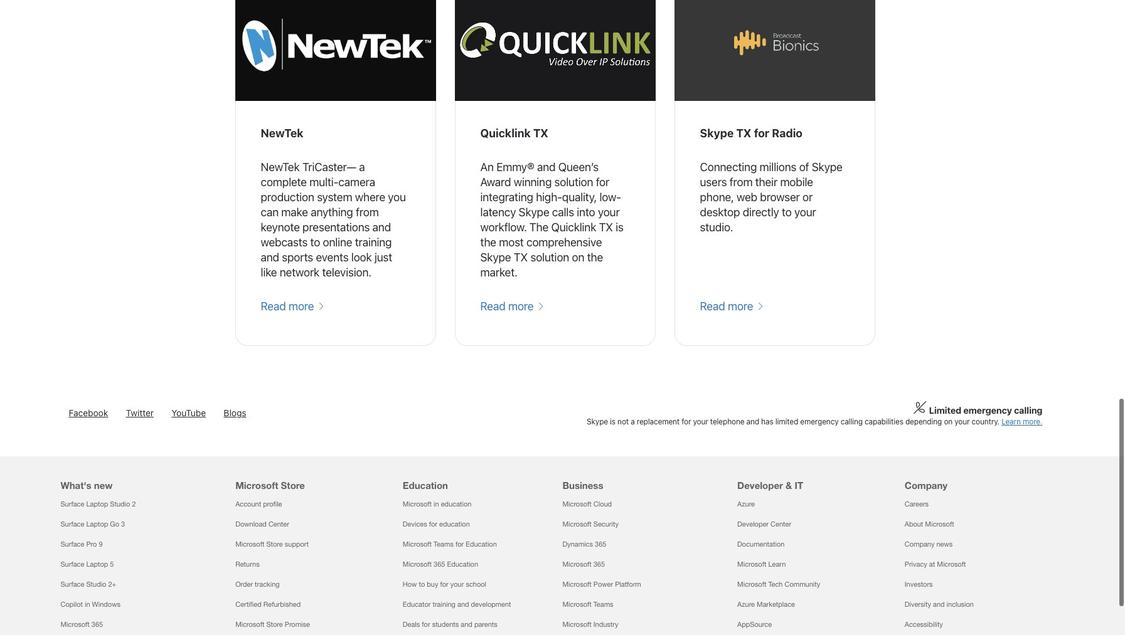 Task type: describe. For each thing, give the bounding box(es) containing it.
has
[[761, 417, 773, 427]]

azure marketplace
[[737, 601, 795, 609]]

replacement
[[637, 417, 680, 427]]

microsoft for microsoft store promise link
[[235, 621, 264, 629]]

documentation link
[[737, 541, 785, 548]]

microsoft for microsoft learn link
[[737, 561, 766, 568]]

community
[[785, 581, 820, 588]]

dynamics 365
[[563, 541, 606, 548]]

anything
[[311, 206, 353, 219]]

blogs link
[[224, 408, 246, 418]]

careers
[[905, 501, 929, 508]]

microsoft cloud link
[[563, 501, 612, 508]]

power
[[593, 581, 613, 588]]

teams for microsoft teams for education
[[434, 541, 454, 548]]

microsoft power platform link
[[563, 581, 641, 588]]

microsoft teams for education
[[403, 541, 497, 548]]

learn inside 'footer resource links' "element"
[[768, 561, 786, 568]]

training inside newtek tricaster— a complete multi-camera production system where you can make anything from keynote presentations and webcasts to online training and sports events look just like network television.
[[355, 236, 392, 249]]

an emmy® and queen's award winning solution for integrating high-quality, low- latency skype calls into your workflow. the quicklink tx is the most comprehensive skype tx solution on the market.
[[480, 161, 624, 279]]

0 vertical spatial emergency
[[963, 405, 1012, 416]]

diversity
[[905, 601, 931, 609]]

to inside newtek tricaster— a complete multi-camera production system where you can make anything from keynote presentations and webcasts to online training and sports events look just like network television.
[[310, 236, 320, 249]]

of
[[799, 161, 809, 174]]

pro
[[86, 541, 97, 548]]

security
[[593, 521, 619, 528]]

for inside an emmy® and queen's award winning solution for integrating high-quality, low- latency skype calls into your workflow. the quicklink tx is the most comprehensive skype tx solution on the market.
[[596, 176, 609, 189]]

the
[[529, 221, 548, 234]]

newtek for newtek tricaster— a complete multi-camera production system where you can make anything from keynote presentations and webcasts to online training and sports events look just like network television.
[[261, 161, 300, 174]]

depending
[[905, 417, 942, 427]]

is inside an emmy® and queen's award winning solution for integrating high-quality, low- latency skype calls into your workflow. the quicklink tx is the most comprehensive skype tx solution on the market.
[[616, 221, 624, 234]]

microsoft for microsoft power platform link
[[563, 581, 592, 588]]

on inside limited emergency calling skype is not a replacement for your telephone and has limited emergency calling capabilities depending on your country. learn more.
[[944, 417, 953, 427]]

your inside 'footer resource links' "element"
[[450, 581, 464, 588]]

deals for students and parents
[[403, 621, 497, 629]]

read more link for tx
[[480, 299, 544, 314]]

tricaster—
[[302, 161, 356, 174]]

order tracking link
[[235, 581, 280, 588]]

surface studio 2+ link
[[61, 581, 116, 588]]

devices for education link
[[403, 521, 470, 528]]

devices
[[403, 521, 427, 528]]

blogs
[[224, 408, 246, 418]]

store for microsoft store promise
[[266, 621, 283, 629]]

or
[[803, 191, 813, 204]]

2+
[[108, 581, 116, 588]]

marketplace
[[757, 601, 795, 609]]

azure for azure marketplace
[[737, 601, 755, 609]]

microsoft for microsoft tech community link
[[737, 581, 766, 588]]

microsoft learn link
[[737, 561, 786, 568]]

microsoft learn
[[737, 561, 786, 568]]

microsoft 365 education
[[403, 561, 478, 568]]

complete
[[261, 176, 307, 189]]

comprehensive
[[526, 236, 602, 249]]

returns link
[[235, 561, 260, 568]]

from inside newtek tricaster— a complete multi-camera production system where you can make anything from keynote presentations and webcasts to online training and sports events look just like network television.
[[356, 206, 379, 219]]

dynamics
[[563, 541, 593, 548]]

what's new
[[61, 480, 113, 491]]

business
[[563, 480, 603, 491]]

microsoft for microsoft teams link
[[563, 601, 592, 609]]

like
[[261, 266, 277, 279]]

dynamics 365 link
[[563, 541, 606, 548]]

newtek tricaster— a complete multi-camera production system where you can make anything from keynote presentations and webcasts to online training and sports events look just like network television.
[[261, 161, 406, 279]]

to inside 'footer resource links' "element"
[[419, 581, 425, 588]]

business heading
[[563, 457, 722, 494]]

microsoft up "news"
[[925, 521, 954, 528]]

surface studio 2+
[[61, 581, 116, 588]]

company news link
[[905, 541, 953, 548]]

3 more from the left
[[728, 300, 753, 313]]

microsoft tech community
[[737, 581, 820, 588]]

copilot in windows link
[[61, 601, 121, 609]]

for left radio
[[754, 127, 769, 140]]

microsoft in education
[[403, 501, 472, 508]]

store for microsoft store
[[281, 480, 305, 491]]

1 vertical spatial solution
[[530, 251, 569, 264]]

not
[[618, 417, 629, 427]]

microsoft for 'microsoft cloud' link
[[563, 501, 592, 508]]

facebook
[[69, 408, 108, 418]]

your inside an emmy® and queen's award winning solution for integrating high-quality, low- latency skype calls into your workflow. the quicklink tx is the most comprehensive skype tx solution on the market.
[[598, 206, 620, 219]]

tx down most
[[514, 251, 528, 264]]

cloud
[[593, 501, 612, 508]]

multi-
[[310, 176, 338, 189]]

3 read more link from the left
[[700, 299, 764, 314]]

connecting millions of skype users from their mobile phone, web browser or desktop directly to your studio.
[[700, 161, 843, 234]]

education inside heading
[[403, 480, 448, 491]]

microsoft right at
[[937, 561, 966, 568]]

for up microsoft 365 education
[[456, 541, 464, 548]]

read more for like
[[261, 300, 317, 313]]

certified refurbished link
[[235, 601, 301, 609]]

microsoft teams for education link
[[403, 541, 497, 548]]

in for copilot
[[85, 601, 90, 609]]

quicklink tx
[[480, 127, 548, 140]]

download
[[235, 521, 267, 528]]

award
[[480, 176, 511, 189]]

on inside an emmy® and queen's award winning solution for integrating high-quality, low- latency skype calls into your workflow. the quicklink tx is the most comprehensive skype tx solution on the market.
[[572, 251, 584, 264]]

quality,
[[562, 191, 597, 204]]

microsoft teams
[[563, 601, 613, 609]]

and down "school"
[[457, 601, 469, 609]]

read more link for like
[[261, 299, 325, 314]]

company heading
[[905, 457, 1057, 494]]

you
[[388, 191, 406, 204]]

buy
[[427, 581, 438, 588]]

mobile
[[780, 176, 813, 189]]

more for solution
[[508, 300, 534, 313]]

microsoft for microsoft industry link
[[563, 621, 592, 629]]

skype up market.
[[480, 251, 511, 264]]

deals
[[403, 621, 420, 629]]

where
[[355, 191, 385, 204]]

microsoft for microsoft security link
[[563, 521, 592, 528]]

and inside an emmy® and queen's award winning solution for integrating high-quality, low- latency skype calls into your workflow. the quicklink tx is the most comprehensive skype tx solution on the market.
[[537, 161, 556, 174]]

investors
[[905, 581, 933, 588]]

education for devices for education
[[439, 521, 470, 528]]

account profile link
[[235, 501, 282, 508]]

microsoft store
[[235, 480, 305, 491]]

surface for surface studio 2+
[[61, 581, 84, 588]]

azure for azure link
[[737, 501, 755, 508]]

surface laptop 5 link
[[61, 561, 114, 568]]

facebook link
[[69, 408, 108, 418]]

developer center link
[[737, 521, 791, 528]]

developer center
[[737, 521, 791, 528]]

microsoft store promise
[[235, 621, 310, 629]]

microsoft 365 education link
[[403, 561, 478, 568]]

integrating
[[480, 191, 533, 204]]

0 vertical spatial solution
[[554, 176, 593, 189]]

a inside newtek tricaster— a complete multi-camera production system where you can make anything from keynote presentations and webcasts to online training and sports events look just like network television.
[[359, 161, 365, 174]]

1 vertical spatial education
[[466, 541, 497, 548]]

tx up connecting
[[736, 127, 751, 140]]

skype up connecting
[[700, 127, 734, 140]]

developer for developer center
[[737, 521, 769, 528]]

0 horizontal spatial microsoft 365 link
[[61, 621, 103, 629]]

surface pro 9
[[61, 541, 103, 548]]

skype tx for radio
[[700, 127, 803, 140]]

and up like
[[261, 251, 279, 264]]

and up the just
[[372, 221, 391, 234]]

and left "parents"
[[461, 621, 472, 629]]

0 horizontal spatial studio
[[86, 581, 106, 588]]

store for microsoft store support
[[266, 541, 283, 548]]

0 horizontal spatial emergency
[[800, 417, 839, 427]]

appsource
[[737, 621, 772, 629]]

microsoft for microsoft store support link
[[235, 541, 264, 548]]

limited
[[929, 405, 961, 416]]

microsoft in education link
[[403, 501, 472, 508]]

webcasts
[[261, 236, 308, 249]]



Task type: vqa. For each thing, say whether or not it's contained in the screenshot.


Task type: locate. For each thing, give the bounding box(es) containing it.
training inside 'footer resource links' "element"
[[433, 601, 456, 609]]

2 more from the left
[[508, 300, 534, 313]]

0 vertical spatial calling
[[1014, 405, 1043, 416]]

1 horizontal spatial read
[[480, 300, 505, 313]]

0 horizontal spatial center
[[269, 521, 289, 528]]

developer & it
[[737, 480, 803, 491]]

azure up the appsource
[[737, 601, 755, 609]]

0 vertical spatial developer
[[737, 480, 783, 491]]

account
[[235, 501, 261, 508]]

tx
[[533, 127, 548, 140], [736, 127, 751, 140], [599, 221, 613, 234], [514, 251, 528, 264]]

1 horizontal spatial a
[[631, 417, 635, 427]]

diversity and inclusion
[[905, 601, 974, 609]]

your left telephone
[[693, 417, 708, 427]]

privacy at microsoft link
[[905, 561, 966, 568]]

read
[[261, 300, 286, 313], [480, 300, 505, 313], [700, 300, 725, 313]]

account profile
[[235, 501, 282, 508]]

tx down low-
[[599, 221, 613, 234]]

365 up the how to buy for your school
[[434, 561, 445, 568]]

microsoft 365
[[563, 561, 605, 568], [61, 621, 103, 629]]

is left not
[[610, 417, 616, 427]]

youtube
[[171, 408, 206, 418]]

1 company from the top
[[905, 480, 948, 491]]

microsoft up microsoft teams link
[[563, 581, 592, 588]]

studio left 2
[[110, 501, 130, 508]]

read for like
[[261, 300, 286, 313]]

surface
[[61, 501, 84, 508], [61, 521, 84, 528], [61, 541, 84, 548], [61, 561, 84, 568], [61, 581, 84, 588]]

0 horizontal spatial calling
[[841, 417, 863, 427]]

microsoft up how at the bottom left
[[403, 561, 432, 568]]

for inside limited emergency calling skype is not a replacement for your telephone and has limited emergency calling capabilities depending on your country. learn more.
[[682, 417, 691, 427]]

2 read more from the left
[[480, 300, 536, 313]]

microsoft for microsoft 365 link to the left
[[61, 621, 90, 629]]

footer resource links element
[[4, 457, 1121, 636]]

microsoft for microsoft store heading
[[235, 480, 278, 491]]

1 horizontal spatial calling
[[1014, 405, 1043, 416]]

2 azure from the top
[[737, 601, 755, 609]]

0 horizontal spatial quicklink
[[480, 127, 531, 140]]

about microsoft
[[905, 521, 954, 528]]

0 vertical spatial quicklink
[[480, 127, 531, 140]]

1 read more from the left
[[261, 300, 317, 313]]

0 horizontal spatial microsoft 365
[[61, 621, 103, 629]]

solution down the queen's
[[554, 176, 593, 189]]

&
[[786, 480, 792, 491]]

surface laptop 5
[[61, 561, 114, 568]]

1 vertical spatial quicklink
[[551, 221, 596, 234]]

users
[[700, 176, 727, 189]]

1 read from the left
[[261, 300, 286, 313]]

events
[[316, 251, 348, 264]]

1 vertical spatial microsoft 365 link
[[61, 621, 103, 629]]

investors link
[[905, 581, 933, 588]]

center
[[269, 521, 289, 528], [771, 521, 791, 528]]

skype inside connecting millions of skype users from their mobile phone, web browser or desktop directly to your studio.
[[812, 161, 843, 174]]

teams for microsoft teams
[[593, 601, 613, 609]]

1 read more link from the left
[[261, 299, 325, 314]]

quicklink up comprehensive
[[551, 221, 596, 234]]

0 vertical spatial azure
[[737, 501, 755, 508]]

3 laptop from the top
[[86, 561, 108, 568]]

store down the certified refurbished link
[[266, 621, 283, 629]]

0 vertical spatial education
[[403, 480, 448, 491]]

go
[[110, 521, 119, 528]]

production
[[261, 191, 314, 204]]

order
[[235, 581, 253, 588]]

is down low-
[[616, 221, 624, 234]]

a inside limited emergency calling skype is not a replacement for your telephone and has limited emergency calling capabilities depending on your country. learn more.
[[631, 417, 635, 427]]

0 horizontal spatial from
[[356, 206, 379, 219]]

microsoft down microsoft teams link
[[563, 621, 592, 629]]

1 horizontal spatial teams
[[593, 601, 613, 609]]

surface up the copilot
[[61, 581, 84, 588]]

laptop for go
[[86, 521, 108, 528]]

workflow.
[[480, 221, 527, 234]]

into
[[577, 206, 595, 219]]

microsoft store support
[[235, 541, 309, 548]]

2 horizontal spatial more
[[728, 300, 753, 313]]

the down comprehensive
[[587, 251, 603, 264]]

your down low-
[[598, 206, 620, 219]]

laptop
[[86, 501, 108, 508], [86, 521, 108, 528], [86, 561, 108, 568]]

company up 'careers' link
[[905, 480, 948, 491]]

and left has
[[746, 417, 759, 427]]

store up 'profile'
[[281, 480, 305, 491]]

microsoft for 'microsoft in education' link
[[403, 501, 432, 508]]

microsoft inside heading
[[235, 480, 278, 491]]

on down comprehensive
[[572, 251, 584, 264]]

education heading
[[403, 457, 555, 494]]

your left "school"
[[450, 581, 464, 588]]

privacy at microsoft
[[905, 561, 966, 568]]

microsoft down microsoft learn link
[[737, 581, 766, 588]]

1 vertical spatial learn
[[768, 561, 786, 568]]

azure up "developer center" link
[[737, 501, 755, 508]]

surface laptop go 3 link
[[61, 521, 125, 528]]

0 horizontal spatial read more link
[[261, 299, 325, 314]]

1 vertical spatial education
[[439, 521, 470, 528]]

look
[[351, 251, 372, 264]]

desktop
[[700, 206, 740, 219]]

emergency right limited
[[800, 417, 839, 427]]

microsoft up microsoft industry link
[[563, 601, 592, 609]]

1 vertical spatial a
[[631, 417, 635, 427]]

0 vertical spatial store
[[281, 480, 305, 491]]

1 azure from the top
[[737, 501, 755, 508]]

surface down surface pro 9
[[61, 561, 84, 568]]

0 vertical spatial in
[[434, 501, 439, 508]]

browser
[[760, 191, 800, 204]]

0 vertical spatial the
[[480, 236, 496, 249]]

microsoft down "devices"
[[403, 541, 432, 548]]

windows
[[92, 601, 121, 609]]

education up 'microsoft in education' link
[[403, 480, 448, 491]]

365 down security
[[595, 541, 606, 548]]

2 horizontal spatial read more link
[[700, 299, 764, 314]]

education up microsoft teams for education link
[[439, 521, 470, 528]]

1 horizontal spatial more
[[508, 300, 534, 313]]

industry
[[593, 621, 618, 629]]

0 vertical spatial microsoft 365
[[563, 561, 605, 568]]

1 vertical spatial to
[[310, 236, 320, 249]]

microsoft down the copilot
[[61, 621, 90, 629]]

0 vertical spatial on
[[572, 251, 584, 264]]

surface for surface laptop studio 2
[[61, 501, 84, 508]]

accessibility
[[905, 621, 943, 629]]

in right the copilot
[[85, 601, 90, 609]]

1 laptop from the top
[[86, 501, 108, 508]]

2 horizontal spatial read
[[700, 300, 725, 313]]

to left online
[[310, 236, 320, 249]]

returns
[[235, 561, 260, 568]]

1 center from the left
[[269, 521, 289, 528]]

1 vertical spatial teams
[[593, 601, 613, 609]]

company inside heading
[[905, 480, 948, 491]]

2 vertical spatial laptop
[[86, 561, 108, 568]]

1 horizontal spatial training
[[433, 601, 456, 609]]

surface laptop go 3
[[61, 521, 125, 528]]

0 vertical spatial teams
[[434, 541, 454, 548]]

0 vertical spatial is
[[616, 221, 624, 234]]

web
[[737, 191, 757, 204]]

3 surface from the top
[[61, 541, 84, 548]]

and up winning
[[537, 161, 556, 174]]

3 read more from the left
[[700, 300, 756, 313]]

surface left 'pro'
[[61, 541, 84, 548]]

education for microsoft in education
[[441, 501, 472, 508]]

tx up emmy®
[[533, 127, 548, 140]]

0 horizontal spatial to
[[310, 236, 320, 249]]

1 vertical spatial on
[[944, 417, 953, 427]]

1 vertical spatial emergency
[[800, 417, 839, 427]]

1 vertical spatial newtek
[[261, 161, 300, 174]]

1 vertical spatial the
[[587, 251, 603, 264]]

2 horizontal spatial read more
[[700, 300, 756, 313]]

from inside connecting millions of skype users from their mobile phone, web browser or desktop directly to your studio.
[[730, 176, 753, 189]]

inclusion
[[947, 601, 974, 609]]

center up documentation
[[771, 521, 791, 528]]

youtube link
[[171, 408, 206, 418]]

0 vertical spatial newtek
[[261, 127, 303, 140]]

calling up more.
[[1014, 405, 1043, 416]]

microsoft down "business"
[[563, 501, 592, 508]]

1 horizontal spatial to
[[419, 581, 425, 588]]

center for microsoft
[[269, 521, 289, 528]]

1 horizontal spatial microsoft 365
[[563, 561, 605, 568]]

surface for surface laptop 5
[[61, 561, 84, 568]]

9
[[99, 541, 103, 548]]

parents
[[474, 621, 497, 629]]

microsoft store promise link
[[235, 621, 310, 629]]

a right not
[[631, 417, 635, 427]]

0 horizontal spatial in
[[85, 601, 90, 609]]

0 vertical spatial a
[[359, 161, 365, 174]]

surface for surface pro 9
[[61, 541, 84, 548]]

2 vertical spatial store
[[266, 621, 283, 629]]

microsoft for the topmost microsoft 365 link
[[563, 561, 592, 568]]

microsoft 365 link down copilot in windows
[[61, 621, 103, 629]]

2 laptop from the top
[[86, 521, 108, 528]]

to inside connecting millions of skype users from their mobile phone, web browser or desktop directly to your studio.
[[782, 206, 792, 219]]

newtek inside newtek tricaster— a complete multi-camera production system where you can make anything from keynote presentations and webcasts to online training and sports events look just like network television.
[[261, 161, 300, 174]]

skype right of
[[812, 161, 843, 174]]

1 horizontal spatial from
[[730, 176, 753, 189]]

accessibility link
[[905, 621, 943, 629]]

microsoft 365 link down dynamics 365
[[563, 561, 605, 568]]

microsoft for microsoft 365 education link
[[403, 561, 432, 568]]

5 surface from the top
[[61, 581, 84, 588]]

laptop for studio
[[86, 501, 108, 508]]

store inside heading
[[281, 480, 305, 491]]

0 vertical spatial to
[[782, 206, 792, 219]]

education
[[403, 480, 448, 491], [466, 541, 497, 548], [447, 561, 478, 568]]

newtek
[[261, 127, 303, 140], [261, 161, 300, 174]]

developer & it heading
[[737, 457, 890, 494]]

on
[[572, 251, 584, 264], [944, 417, 953, 427]]

developer inside heading
[[737, 480, 783, 491]]

0 vertical spatial studio
[[110, 501, 130, 508]]

microsoft 365 for microsoft 365 link to the left
[[61, 621, 103, 629]]

read more for tx
[[480, 300, 536, 313]]

newtek for newtek
[[261, 127, 303, 140]]

make
[[281, 206, 308, 219]]

1 horizontal spatial on
[[944, 417, 953, 427]]

learn left more.
[[1002, 417, 1021, 427]]

millions
[[760, 161, 796, 174]]

microsoft industry link
[[563, 621, 618, 629]]

2 horizontal spatial to
[[782, 206, 792, 219]]

surface down what's
[[61, 501, 84, 508]]

1 horizontal spatial is
[[616, 221, 624, 234]]

in for microsoft
[[434, 501, 439, 508]]

training up the just
[[355, 236, 392, 249]]

2 vertical spatial education
[[447, 561, 478, 568]]

laptop left 5
[[86, 561, 108, 568]]

1 vertical spatial company
[[905, 541, 935, 548]]

skype inside limited emergency calling skype is not a replacement for your telephone and has limited emergency calling capabilities depending on your country. learn more.
[[587, 417, 608, 427]]

0 horizontal spatial is
[[610, 417, 616, 427]]

is inside limited emergency calling skype is not a replacement for your telephone and has limited emergency calling capabilities depending on your country. learn more.
[[610, 417, 616, 427]]

store left support
[[266, 541, 283, 548]]

0 horizontal spatial a
[[359, 161, 365, 174]]

2 newtek from the top
[[261, 161, 300, 174]]

4 surface from the top
[[61, 561, 84, 568]]

for right 'deals' on the bottom
[[422, 621, 430, 629]]

1 more from the left
[[289, 300, 314, 313]]

0 vertical spatial from
[[730, 176, 753, 189]]

in up devices for education link at the left bottom
[[434, 501, 439, 508]]

for right buy
[[440, 581, 448, 588]]

1 vertical spatial azure
[[737, 601, 755, 609]]

and inside limited emergency calling skype is not a replacement for your telephone and has limited emergency calling capabilities depending on your country. learn more.
[[746, 417, 759, 427]]

studio left 2+
[[86, 581, 106, 588]]

more
[[289, 300, 314, 313], [508, 300, 534, 313], [728, 300, 753, 313]]

laptop left go
[[86, 521, 108, 528]]

company for company news
[[905, 541, 935, 548]]

company for company
[[905, 480, 948, 491]]

0 vertical spatial training
[[355, 236, 392, 249]]

1 horizontal spatial microsoft 365 link
[[563, 561, 605, 568]]

about microsoft link
[[905, 521, 954, 528]]

quicklink tx company logo image
[[455, 0, 655, 101]]

2 vertical spatial to
[[419, 581, 425, 588]]

what's new heading
[[61, 457, 220, 494]]

2 read from the left
[[480, 300, 505, 313]]

to down browser
[[782, 206, 792, 219]]

education up devices for education link at the left bottom
[[441, 501, 472, 508]]

careers link
[[905, 501, 929, 508]]

microsoft for microsoft teams for education link
[[403, 541, 432, 548]]

education up "school"
[[466, 541, 497, 548]]

learn up tech
[[768, 561, 786, 568]]

0 horizontal spatial read
[[261, 300, 286, 313]]

the down workflow.
[[480, 236, 496, 249]]

1 horizontal spatial in
[[434, 501, 439, 508]]

educator
[[403, 601, 431, 609]]

calls
[[552, 206, 574, 219]]

microsoft 365 down copilot in windows
[[61, 621, 103, 629]]

to left buy
[[419, 581, 425, 588]]

training
[[355, 236, 392, 249], [433, 601, 456, 609]]

and
[[537, 161, 556, 174], [372, 221, 391, 234], [261, 251, 279, 264], [746, 417, 759, 427], [457, 601, 469, 609], [933, 601, 945, 609], [461, 621, 472, 629]]

skype left not
[[587, 417, 608, 427]]

microsoft up "devices"
[[403, 501, 432, 508]]

microsoft down download
[[235, 541, 264, 548]]

laptop down new at the left bottom of the page
[[86, 501, 108, 508]]

winning
[[514, 176, 552, 189]]

a up camera
[[359, 161, 365, 174]]

0 vertical spatial learn
[[1002, 417, 1021, 427]]

for up low-
[[596, 176, 609, 189]]

microsoft up account profile
[[235, 480, 278, 491]]

surface for surface laptop go 3
[[61, 521, 84, 528]]

0 vertical spatial education
[[441, 501, 472, 508]]

learn inside limited emergency calling skype is not a replacement for your telephone and has limited emergency calling capabilities depending on your country. learn more.
[[1002, 417, 1021, 427]]

developer for developer & it
[[737, 480, 783, 491]]

1 newtek from the top
[[261, 127, 303, 140]]

0 horizontal spatial on
[[572, 251, 584, 264]]

0 horizontal spatial read more
[[261, 300, 317, 313]]

market.
[[480, 266, 517, 279]]

0 horizontal spatial the
[[480, 236, 496, 249]]

1 vertical spatial store
[[266, 541, 283, 548]]

solution down comprehensive
[[530, 251, 569, 264]]

365 down copilot in windows
[[91, 621, 103, 629]]

2 surface from the top
[[61, 521, 84, 528]]

365 up microsoft power platform
[[593, 561, 605, 568]]

365
[[595, 541, 606, 548], [434, 561, 445, 568], [593, 561, 605, 568], [91, 621, 103, 629]]

skype up the
[[519, 206, 549, 219]]

1 horizontal spatial studio
[[110, 501, 130, 508]]

and right the diversity
[[933, 601, 945, 609]]

skype tx for radio company logo image
[[674, 0, 875, 101]]

for right replacement on the right bottom of page
[[682, 417, 691, 427]]

download center link
[[235, 521, 289, 528]]

2 read more link from the left
[[480, 299, 544, 314]]

0 horizontal spatial more
[[289, 300, 314, 313]]

to
[[782, 206, 792, 219], [310, 236, 320, 249], [419, 581, 425, 588]]

microsoft tech community link
[[737, 581, 820, 588]]

1 horizontal spatial read more
[[480, 300, 536, 313]]

it
[[795, 480, 803, 491]]

0 horizontal spatial training
[[355, 236, 392, 249]]

microsoft power platform
[[563, 581, 641, 588]]

your inside connecting millions of skype users from their mobile phone, web browser or desktop directly to your studio.
[[794, 206, 816, 219]]

center for developer
[[771, 521, 791, 528]]

1 vertical spatial is
[[610, 417, 616, 427]]

0 horizontal spatial teams
[[434, 541, 454, 548]]

their
[[755, 176, 777, 189]]

just
[[375, 251, 392, 264]]

emergency up 'country.'
[[963, 405, 1012, 416]]

1 horizontal spatial center
[[771, 521, 791, 528]]

1 developer from the top
[[737, 480, 783, 491]]

limited
[[775, 417, 798, 427]]

more for network
[[289, 300, 314, 313]]

1 vertical spatial microsoft 365
[[61, 621, 103, 629]]

your down "or"
[[794, 206, 816, 219]]

1 horizontal spatial read more link
[[480, 299, 544, 314]]

how
[[403, 581, 417, 588]]

most
[[499, 236, 524, 249]]

2 company from the top
[[905, 541, 935, 548]]

company up privacy
[[905, 541, 935, 548]]

learn more. link
[[1002, 417, 1043, 427]]

more.
[[1023, 417, 1043, 427]]

0 vertical spatial laptop
[[86, 501, 108, 508]]

microsoft down 'certified'
[[235, 621, 264, 629]]

on down limited
[[944, 417, 953, 427]]

1 vertical spatial training
[[433, 601, 456, 609]]

read for tx
[[480, 300, 505, 313]]

1 vertical spatial laptop
[[86, 521, 108, 528]]

quicklink inside an emmy® and queen's award winning solution for integrating high-quality, low- latency skype calls into your workflow. the quicklink tx is the most comprehensive skype tx solution on the market.
[[551, 221, 596, 234]]

1 horizontal spatial learn
[[1002, 417, 1021, 427]]

1 vertical spatial developer
[[737, 521, 769, 528]]

teams up microsoft 365 education
[[434, 541, 454, 548]]

center down 'profile'
[[269, 521, 289, 528]]

1 vertical spatial calling
[[841, 417, 863, 427]]

microsoft 365 for the topmost microsoft 365 link
[[563, 561, 605, 568]]

online
[[323, 236, 352, 249]]

1 horizontal spatial emergency
[[963, 405, 1012, 416]]

0 horizontal spatial learn
[[768, 561, 786, 568]]

microsoft store heading
[[235, 457, 388, 494]]

download center
[[235, 521, 289, 528]]

teams down power
[[593, 601, 613, 609]]

0 vertical spatial company
[[905, 480, 948, 491]]

1 vertical spatial in
[[85, 601, 90, 609]]

1 surface from the top
[[61, 501, 84, 508]]

students
[[432, 621, 459, 629]]

developer down azure link
[[737, 521, 769, 528]]

developer up azure link
[[737, 480, 783, 491]]

3 read from the left
[[700, 300, 725, 313]]

surface up surface pro 9
[[61, 521, 84, 528]]

microsoft 365 down dynamics 365
[[563, 561, 605, 568]]

keynote
[[261, 221, 300, 234]]

for right "devices"
[[429, 521, 437, 528]]

television.
[[322, 266, 371, 279]]

1 vertical spatial studio
[[86, 581, 106, 588]]

2 developer from the top
[[737, 521, 769, 528]]

from down where at top
[[356, 206, 379, 219]]

newtek company logo image
[[235, 0, 436, 101]]

support
[[285, 541, 309, 548]]

laptop for 5
[[86, 561, 108, 568]]

your down limited
[[955, 417, 970, 427]]

5
[[110, 561, 114, 568]]

developer
[[737, 480, 783, 491], [737, 521, 769, 528]]

microsoft
[[235, 480, 278, 491], [403, 501, 432, 508], [563, 501, 592, 508], [563, 521, 592, 528], [925, 521, 954, 528], [235, 541, 264, 548], [403, 541, 432, 548], [403, 561, 432, 568], [563, 561, 592, 568], [737, 561, 766, 568], [937, 561, 966, 568], [563, 581, 592, 588], [737, 581, 766, 588], [563, 601, 592, 609], [61, 621, 90, 629], [235, 621, 264, 629], [563, 621, 592, 629]]

microsoft security
[[563, 521, 619, 528]]

1 horizontal spatial the
[[587, 251, 603, 264]]

calling left capabilities
[[841, 417, 863, 427]]

2 center from the left
[[771, 521, 791, 528]]

1 horizontal spatial quicklink
[[551, 221, 596, 234]]

0 vertical spatial microsoft 365 link
[[563, 561, 605, 568]]

emmy®
[[496, 161, 534, 174]]



